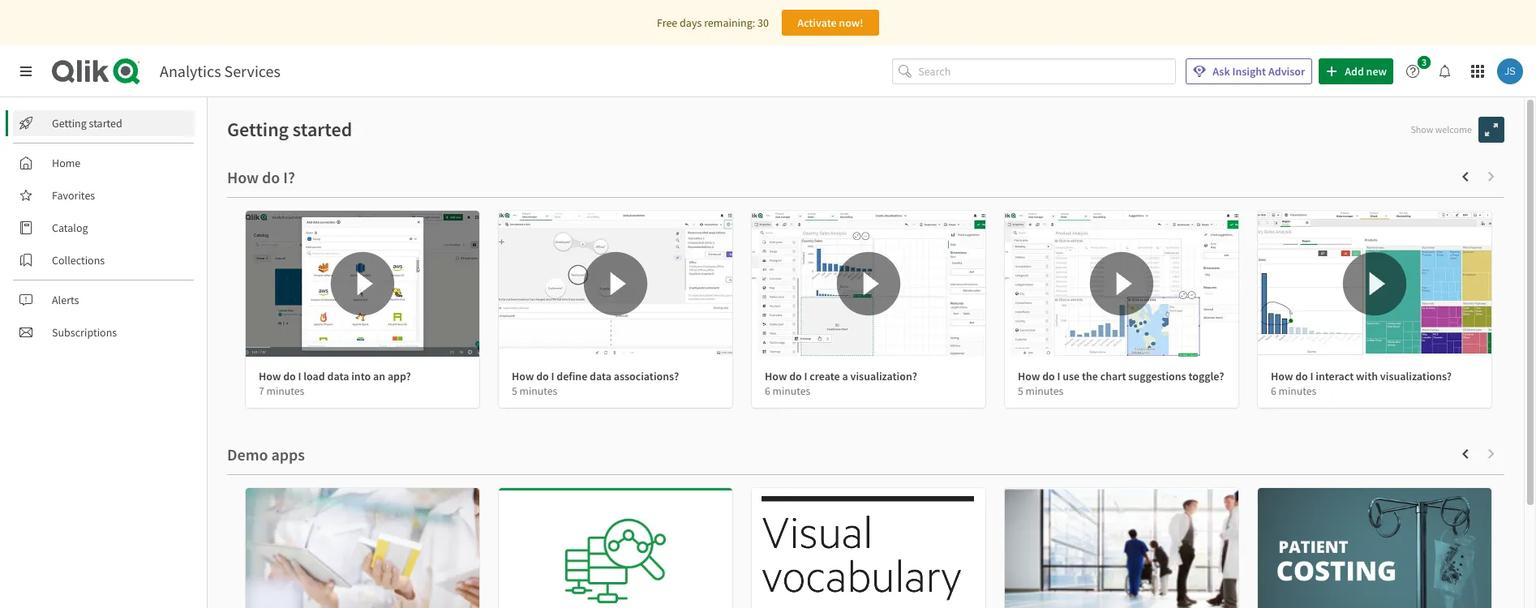 Task type: describe. For each thing, give the bounding box(es) containing it.
minutes inside how do i use the chart suggestions toggle? 5 minutes
[[1026, 385, 1064, 398]]

new
[[1367, 64, 1388, 79]]

use
[[1063, 369, 1080, 384]]

started inside navigation pane element
[[89, 116, 122, 131]]

close sidebar menu image
[[19, 65, 32, 78]]

now!
[[839, 15, 864, 30]]

visualizations?
[[1381, 369, 1453, 384]]

demo app - qlik enterprise manager monitoring demo image
[[499, 489, 733, 609]]

with
[[1357, 369, 1379, 384]]

demo app - pharma sales image
[[246, 489, 480, 609]]

do for load
[[283, 369, 296, 384]]

jacob simon image
[[1498, 58, 1524, 84]]

how do i use the chart suggestions toggle? 5 minutes
[[1018, 369, 1225, 398]]

do for define
[[537, 369, 549, 384]]

alerts link
[[13, 287, 195, 313]]

catalog
[[52, 221, 88, 235]]

how do i define data associations? element
[[512, 369, 679, 384]]

how do i load data into an app? element
[[259, 369, 411, 384]]

create
[[810, 369, 840, 384]]

6 for how do i interact with visualizations?
[[1272, 385, 1277, 398]]

do for interact
[[1296, 369, 1309, 384]]

analytics
[[160, 61, 221, 81]]

activate now! link
[[782, 10, 880, 36]]

how do i use the chart suggestions toggle? image
[[1005, 211, 1239, 357]]

getting started inside navigation pane element
[[52, 116, 122, 131]]

ask insight advisor button
[[1187, 58, 1313, 84]]

how do i interact with visualizations? image
[[1259, 211, 1492, 357]]

activate now!
[[798, 15, 864, 30]]

getting started inside main content
[[227, 117, 352, 142]]

analytics services
[[160, 61, 281, 81]]

i for use
[[1058, 369, 1061, 384]]

activate
[[798, 15, 837, 30]]

the
[[1083, 369, 1099, 384]]

minutes for how do i define data associations?
[[520, 385, 558, 398]]

30
[[758, 15, 769, 30]]

3
[[1422, 56, 1427, 68]]

how do i load data into an app? 7 minutes
[[259, 369, 411, 398]]

how do i use the chart suggestions toggle? element
[[1018, 369, 1225, 384]]

load
[[304, 369, 325, 384]]

5 inside the how do i define data associations? 5 minutes
[[512, 385, 518, 398]]

data for into
[[327, 369, 349, 384]]

how do i define data associations? image
[[499, 211, 733, 357]]

ask insight advisor
[[1213, 64, 1306, 79]]

getting inside getting started link
[[52, 116, 87, 131]]

minutes for how do i interact with visualizations?
[[1279, 385, 1317, 398]]

how for how do i create a visualization?
[[765, 369, 787, 384]]

how do i create a visualization? image
[[752, 211, 986, 357]]

welcome
[[1436, 123, 1473, 135]]

collections link
[[13, 248, 195, 273]]

associations?
[[614, 369, 679, 384]]

i for define
[[551, 369, 555, 384]]

Search text field
[[919, 58, 1177, 85]]

how do i load data into an app? image
[[246, 211, 480, 357]]

6 for how do i create a visualization?
[[765, 385, 771, 398]]

subscriptions
[[52, 325, 117, 340]]

free
[[657, 15, 678, 30]]

into
[[352, 369, 371, 384]]

app?
[[388, 369, 411, 384]]

visualization?
[[851, 369, 918, 384]]

days
[[680, 15, 702, 30]]

home
[[52, 156, 81, 170]]

collections
[[52, 253, 105, 268]]

how for how do i use the chart suggestions toggle?
[[1018, 369, 1041, 384]]



Task type: vqa. For each thing, say whether or not it's contained in the screenshot.
app in the "BUTTON"
no



Task type: locate. For each thing, give the bounding box(es) containing it.
do inside the how do i define data associations? 5 minutes
[[537, 369, 549, 384]]

i for load
[[298, 369, 301, 384]]

show welcome image
[[1486, 123, 1499, 136]]

insight
[[1233, 64, 1267, 79]]

data for associations?
[[590, 369, 612, 384]]

minutes down use
[[1026, 385, 1064, 398]]

searchbar element
[[893, 58, 1177, 85]]

favorites link
[[13, 183, 195, 209]]

0 horizontal spatial getting started
[[52, 116, 122, 131]]

2 how from the left
[[512, 369, 534, 384]]

do left the interact
[[1296, 369, 1309, 384]]

5 inside how do i use the chart suggestions toggle? 5 minutes
[[1018, 385, 1024, 398]]

1 minutes from the left
[[267, 385, 305, 398]]

data
[[327, 369, 349, 384], [590, 369, 612, 384]]

how for how do i define data associations?
[[512, 369, 534, 384]]

2 i from the left
[[551, 369, 555, 384]]

navigation pane element
[[0, 104, 207, 352]]

do
[[283, 369, 296, 384], [537, 369, 549, 384], [790, 369, 802, 384], [1043, 369, 1056, 384], [1296, 369, 1309, 384]]

do inside how do i use the chart suggestions toggle? 5 minutes
[[1043, 369, 1056, 384]]

i inside how do i use the chart suggestions toggle? 5 minutes
[[1058, 369, 1061, 384]]

i left use
[[1058, 369, 1061, 384]]

1 horizontal spatial data
[[590, 369, 612, 384]]

started inside main content
[[293, 117, 352, 142]]

an
[[373, 369, 386, 384]]

2 6 from the left
[[1272, 385, 1277, 398]]

7
[[259, 385, 264, 398]]

0 horizontal spatial 5
[[512, 385, 518, 398]]

do for create
[[790, 369, 802, 384]]

data inside how do i load data into an app? 7 minutes
[[327, 369, 349, 384]]

minutes down the interact
[[1279, 385, 1317, 398]]

how inside how do i load data into an app? 7 minutes
[[259, 369, 281, 384]]

suggestions
[[1129, 369, 1187, 384]]

1 horizontal spatial 5
[[1018, 385, 1024, 398]]

add new
[[1346, 64, 1388, 79]]

ask
[[1213, 64, 1231, 79]]

i left 'create'
[[805, 369, 808, 384]]

how do i interact with visualizations? 6 minutes
[[1272, 369, 1453, 398]]

1 how from the left
[[259, 369, 281, 384]]

getting
[[52, 116, 87, 131], [227, 117, 289, 142]]

1 horizontal spatial getting started
[[227, 117, 352, 142]]

analytics services element
[[160, 61, 281, 81]]

i for create
[[805, 369, 808, 384]]

2 do from the left
[[537, 369, 549, 384]]

i for interact
[[1311, 369, 1314, 384]]

5 how from the left
[[1272, 369, 1294, 384]]

getting inside getting started main content
[[227, 117, 289, 142]]

how do i create a visualization? 6 minutes
[[765, 369, 918, 398]]

3 how from the left
[[765, 369, 787, 384]]

how left use
[[1018, 369, 1041, 384]]

3 button
[[1401, 56, 1436, 84]]

6
[[765, 385, 771, 398], [1272, 385, 1277, 398]]

minutes inside 'how do i interact with visualizations? 6 minutes'
[[1279, 385, 1317, 398]]

how do i create a visualization? element
[[765, 369, 918, 384]]

do for use
[[1043, 369, 1056, 384]]

i left the interact
[[1311, 369, 1314, 384]]

subscriptions link
[[13, 320, 195, 346]]

getting started down services on the top of page
[[227, 117, 352, 142]]

how left define
[[512, 369, 534, 384]]

6 inside how do i create a visualization? 6 minutes
[[765, 385, 771, 398]]

minutes down 'create'
[[773, 385, 811, 398]]

2 data from the left
[[590, 369, 612, 384]]

demo app - patient costing image
[[1259, 489, 1492, 609]]

3 minutes from the left
[[773, 385, 811, 398]]

data inside the how do i define data associations? 5 minutes
[[590, 369, 612, 384]]

how for how do i interact with visualizations?
[[1272, 369, 1294, 384]]

interact
[[1316, 369, 1355, 384]]

remaining:
[[704, 15, 756, 30]]

getting started link
[[13, 110, 195, 136]]

6 inside 'how do i interact with visualizations? 6 minutes'
[[1272, 385, 1277, 398]]

minutes
[[267, 385, 305, 398], [520, 385, 558, 398], [773, 385, 811, 398], [1026, 385, 1064, 398], [1279, 385, 1317, 398]]

home link
[[13, 150, 195, 176]]

1 data from the left
[[327, 369, 349, 384]]

minutes for how do i create a visualization?
[[773, 385, 811, 398]]

3 do from the left
[[790, 369, 802, 384]]

4 minutes from the left
[[1026, 385, 1064, 398]]

how do i define data associations? 5 minutes
[[512, 369, 679, 398]]

services
[[224, 61, 281, 81]]

i left load
[[298, 369, 301, 384]]

add new button
[[1320, 58, 1394, 84]]

5 minutes from the left
[[1279, 385, 1317, 398]]

5 do from the left
[[1296, 369, 1309, 384]]

how inside how do i create a visualization? 6 minutes
[[765, 369, 787, 384]]

0 horizontal spatial 6
[[765, 385, 771, 398]]

1 i from the left
[[298, 369, 301, 384]]

how inside the how do i define data associations? 5 minutes
[[512, 369, 534, 384]]

4 how from the left
[[1018, 369, 1041, 384]]

add
[[1346, 64, 1365, 79]]

2 5 from the left
[[1018, 385, 1024, 398]]

how do i interact with visualizations? element
[[1272, 369, 1453, 384]]

data right define
[[590, 369, 612, 384]]

how
[[259, 369, 281, 384], [512, 369, 534, 384], [765, 369, 787, 384], [1018, 369, 1041, 384], [1272, 369, 1294, 384]]

how for how do i load data into an app?
[[259, 369, 281, 384]]

how inside how do i use the chart suggestions toggle? 5 minutes
[[1018, 369, 1041, 384]]

1 horizontal spatial getting
[[227, 117, 289, 142]]

i inside how do i load data into an app? 7 minutes
[[298, 369, 301, 384]]

1 do from the left
[[283, 369, 296, 384]]

2 minutes from the left
[[520, 385, 558, 398]]

minutes inside how do i load data into an app? 7 minutes
[[267, 385, 305, 398]]

data left the into
[[327, 369, 349, 384]]

minutes inside the how do i define data associations? 5 minutes
[[520, 385, 558, 398]]

i inside the how do i define data associations? 5 minutes
[[551, 369, 555, 384]]

i left define
[[551, 369, 555, 384]]

do left use
[[1043, 369, 1056, 384]]

show welcome
[[1411, 123, 1473, 135]]

5 i from the left
[[1311, 369, 1314, 384]]

0 horizontal spatial data
[[327, 369, 349, 384]]

do inside how do i create a visualization? 6 minutes
[[790, 369, 802, 384]]

alerts
[[52, 293, 79, 308]]

0 horizontal spatial started
[[89, 116, 122, 131]]

favorites
[[52, 188, 95, 203]]

minutes inside how do i create a visualization? 6 minutes
[[773, 385, 811, 398]]

i
[[298, 369, 301, 384], [551, 369, 555, 384], [805, 369, 808, 384], [1058, 369, 1061, 384], [1311, 369, 1314, 384]]

do inside how do i load data into an app? 7 minutes
[[283, 369, 296, 384]]

a
[[843, 369, 849, 384]]

define
[[557, 369, 588, 384]]

getting up home
[[52, 116, 87, 131]]

1 6 from the left
[[765, 385, 771, 398]]

advisor
[[1269, 64, 1306, 79]]

1 horizontal spatial started
[[293, 117, 352, 142]]

do inside 'how do i interact with visualizations? 6 minutes'
[[1296, 369, 1309, 384]]

minutes right '7'
[[267, 385, 305, 398]]

show
[[1411, 123, 1434, 135]]

toggle?
[[1189, 369, 1225, 384]]

do left 'create'
[[790, 369, 802, 384]]

started
[[89, 116, 122, 131], [293, 117, 352, 142]]

demo app - hospital readmissions image
[[1005, 489, 1239, 609]]

getting started main content
[[0, 97, 1537, 609]]

free days remaining: 30
[[657, 15, 769, 30]]

do left define
[[537, 369, 549, 384]]

how left 'create'
[[765, 369, 787, 384]]

1 horizontal spatial 6
[[1272, 385, 1277, 398]]

i inside how do i create a visualization? 6 minutes
[[805, 369, 808, 384]]

demo app - visual vocabulary image
[[752, 489, 986, 609]]

4 do from the left
[[1043, 369, 1056, 384]]

0 horizontal spatial getting
[[52, 116, 87, 131]]

i inside 'how do i interact with visualizations? 6 minutes'
[[1311, 369, 1314, 384]]

1 5 from the left
[[512, 385, 518, 398]]

3 i from the left
[[805, 369, 808, 384]]

do left load
[[283, 369, 296, 384]]

4 i from the left
[[1058, 369, 1061, 384]]

how inside 'how do i interact with visualizations? 6 minutes'
[[1272, 369, 1294, 384]]

how up '7'
[[259, 369, 281, 384]]

minutes down define
[[520, 385, 558, 398]]

getting started up home "link"
[[52, 116, 122, 131]]

chart
[[1101, 369, 1127, 384]]

5
[[512, 385, 518, 398], [1018, 385, 1024, 398]]

getting down services on the top of page
[[227, 117, 289, 142]]

getting started
[[52, 116, 122, 131], [227, 117, 352, 142]]

catalog link
[[13, 215, 195, 241]]

how left the interact
[[1272, 369, 1294, 384]]



